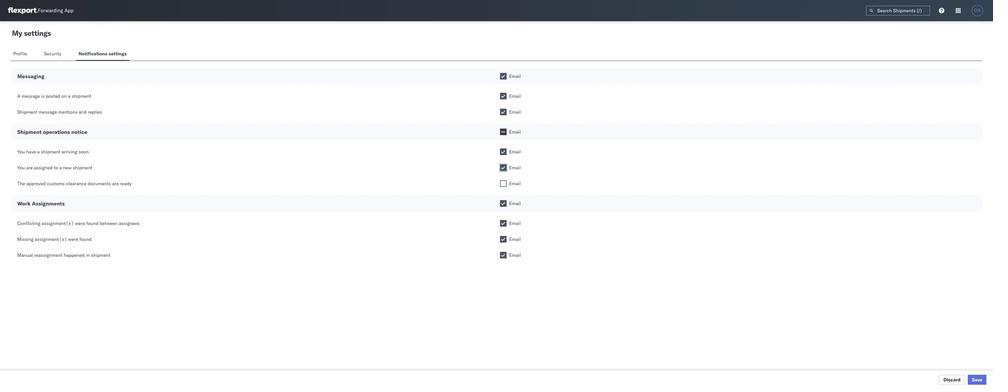 Task type: vqa. For each thing, say whether or not it's contained in the screenshot.
Test for Origin
no



Task type: locate. For each thing, give the bounding box(es) containing it.
shipment down a
[[17, 109, 37, 115]]

1 you from the top
[[17, 149, 25, 155]]

a
[[17, 93, 20, 99]]

you
[[17, 149, 25, 155], [17, 165, 25, 171]]

missing
[[17, 236, 34, 242]]

5 email from the top
[[509, 149, 521, 155]]

you left have
[[17, 149, 25, 155]]

email for shipment message mentions and replies
[[509, 109, 521, 115]]

a right to
[[59, 165, 62, 171]]

the
[[17, 181, 25, 187]]

message
[[22, 93, 40, 99], [39, 109, 57, 115]]

0 vertical spatial shipment
[[17, 109, 37, 115]]

shipment up and
[[72, 93, 91, 99]]

7 email from the top
[[509, 181, 521, 187]]

found left between
[[86, 221, 98, 227]]

a right have
[[37, 149, 40, 155]]

assignments
[[32, 200, 65, 207]]

settings for notifications settings
[[109, 51, 127, 57]]

os
[[975, 8, 981, 13]]

1 email from the top
[[509, 73, 521, 79]]

settings right my at the left
[[24, 29, 51, 38]]

mentions
[[58, 109, 78, 115]]

0 vertical spatial settings
[[24, 29, 51, 38]]

message right a
[[22, 93, 40, 99]]

shipment for shipment operations notice
[[17, 129, 42, 135]]

message down is
[[39, 109, 57, 115]]

11 email from the top
[[509, 252, 521, 258]]

shipment operations notice
[[17, 129, 87, 135]]

shipment up you are assigned to a new shipment
[[41, 149, 60, 155]]

1 vertical spatial were
[[68, 236, 78, 242]]

8 email from the top
[[509, 201, 521, 207]]

operations
[[43, 129, 70, 135]]

2 horizontal spatial a
[[68, 93, 70, 99]]

manual
[[17, 252, 33, 258]]

notifications settings
[[79, 51, 127, 57]]

email for shipment operations notice
[[509, 129, 521, 135]]

you for you have a shipment arriving soon
[[17, 149, 25, 155]]

None checkbox
[[500, 73, 507, 80], [500, 109, 507, 115], [500, 129, 507, 135], [500, 149, 507, 155], [500, 165, 507, 171], [500, 252, 507, 259], [500, 73, 507, 80], [500, 109, 507, 115], [500, 129, 507, 135], [500, 149, 507, 155], [500, 165, 507, 171], [500, 252, 507, 259]]

0 vertical spatial assignment(s)
[[42, 221, 74, 227]]

forwarding app link
[[8, 7, 74, 14]]

1 vertical spatial are
[[112, 181, 119, 187]]

messaging
[[17, 73, 44, 80]]

email for manual reassignment happened in shipment
[[509, 252, 521, 258]]

email
[[509, 73, 521, 79], [509, 93, 521, 99], [509, 109, 521, 115], [509, 129, 521, 135], [509, 149, 521, 155], [509, 165, 521, 171], [509, 181, 521, 187], [509, 201, 521, 207], [509, 221, 521, 227], [509, 236, 521, 242], [509, 252, 521, 258]]

1 vertical spatial assignment(s)
[[35, 236, 67, 242]]

2 email from the top
[[509, 93, 521, 99]]

notifications settings button
[[76, 48, 129, 61]]

have
[[26, 149, 36, 155]]

settings right notifications
[[109, 51, 127, 57]]

you up the at the left top
[[17, 165, 25, 171]]

work
[[17, 200, 30, 207]]

on
[[62, 93, 67, 99]]

happened
[[64, 252, 85, 258]]

2 vertical spatial a
[[59, 165, 62, 171]]

were
[[75, 221, 85, 227], [68, 236, 78, 242]]

1 horizontal spatial a
[[59, 165, 62, 171]]

shipment
[[17, 109, 37, 115], [17, 129, 42, 135]]

are
[[26, 165, 33, 171], [112, 181, 119, 187]]

save
[[972, 377, 983, 383]]

0 vertical spatial message
[[22, 93, 40, 99]]

settings inside button
[[109, 51, 127, 57]]

6 email from the top
[[509, 165, 521, 171]]

forwarding app
[[38, 7, 74, 14]]

settings for my settings
[[24, 29, 51, 38]]

found for missing assignment(s) were found
[[79, 236, 92, 242]]

0 horizontal spatial settings
[[24, 29, 51, 38]]

assignment(s) up reassignment on the bottom
[[35, 236, 67, 242]]

assignees
[[119, 221, 140, 227]]

1 vertical spatial message
[[39, 109, 57, 115]]

shipment
[[72, 93, 91, 99], [41, 149, 60, 155], [73, 165, 92, 171], [91, 252, 111, 258]]

conflicting assignment(s) were found between assignees
[[17, 221, 140, 227]]

1 horizontal spatial settings
[[109, 51, 127, 57]]

assignment(s) up missing assignment(s) were found
[[42, 221, 74, 227]]

found
[[86, 221, 98, 227], [79, 236, 92, 242]]

0 vertical spatial are
[[26, 165, 33, 171]]

were left between
[[75, 221, 85, 227]]

settings
[[24, 29, 51, 38], [109, 51, 127, 57]]

are left ready
[[112, 181, 119, 187]]

email for missing assignment(s) were found
[[509, 236, 521, 242]]

shipment right 'in'
[[91, 252, 111, 258]]

shipment up have
[[17, 129, 42, 135]]

discard button
[[939, 375, 966, 385]]

a
[[68, 93, 70, 99], [37, 149, 40, 155], [59, 165, 62, 171]]

profile
[[13, 51, 27, 57]]

are left assigned
[[26, 165, 33, 171]]

shipment for shipment message mentions and replies
[[17, 109, 37, 115]]

1 shipment from the top
[[17, 109, 37, 115]]

1 horizontal spatial are
[[112, 181, 119, 187]]

1 vertical spatial a
[[37, 149, 40, 155]]

0 vertical spatial found
[[86, 221, 98, 227]]

found up 'in'
[[79, 236, 92, 242]]

1 vertical spatial settings
[[109, 51, 127, 57]]

None checkbox
[[500, 93, 507, 99], [500, 180, 507, 187], [500, 200, 507, 207], [500, 220, 507, 227], [500, 236, 507, 243], [500, 93, 507, 99], [500, 180, 507, 187], [500, 200, 507, 207], [500, 220, 507, 227], [500, 236, 507, 243]]

0 vertical spatial you
[[17, 149, 25, 155]]

email for messaging
[[509, 73, 521, 79]]

3 email from the top
[[509, 109, 521, 115]]

flexport. image
[[8, 7, 38, 14]]

shipment right new
[[73, 165, 92, 171]]

2 shipment from the top
[[17, 129, 42, 135]]

reassignment
[[34, 252, 62, 258]]

9 email from the top
[[509, 221, 521, 227]]

10 email from the top
[[509, 236, 521, 242]]

1 vertical spatial found
[[79, 236, 92, 242]]

were up happened
[[68, 236, 78, 242]]

0 horizontal spatial are
[[26, 165, 33, 171]]

security
[[44, 51, 61, 57]]

found for conflicting assignment(s) were found between assignees
[[86, 221, 98, 227]]

2 you from the top
[[17, 165, 25, 171]]

1 vertical spatial you
[[17, 165, 25, 171]]

a right on
[[68, 93, 70, 99]]

4 email from the top
[[509, 129, 521, 135]]

0 vertical spatial a
[[68, 93, 70, 99]]

0 vertical spatial were
[[75, 221, 85, 227]]

0 horizontal spatial a
[[37, 149, 40, 155]]

assignment(s)
[[42, 221, 74, 227], [35, 236, 67, 242]]

documents
[[88, 181, 111, 187]]

1 vertical spatial shipment
[[17, 129, 42, 135]]



Task type: describe. For each thing, give the bounding box(es) containing it.
between
[[100, 221, 118, 227]]

arriving
[[62, 149, 77, 155]]

app
[[64, 7, 74, 14]]

email for you are assigned to a new shipment
[[509, 165, 521, 171]]

is
[[41, 93, 45, 99]]

a message is posted on a shipment
[[17, 93, 91, 99]]

were for conflicting
[[75, 221, 85, 227]]

email for work assignments
[[509, 201, 521, 207]]

clearance
[[66, 181, 86, 187]]

os button
[[970, 3, 985, 18]]

forwarding
[[38, 7, 63, 14]]

shipment message mentions and replies
[[17, 109, 102, 115]]

assignment(s) for conflicting
[[42, 221, 74, 227]]

approved
[[26, 181, 46, 187]]

save button
[[968, 375, 987, 385]]

you are assigned to a new shipment
[[17, 165, 92, 171]]

email for conflicting assignment(s) were found between assignees
[[509, 221, 521, 227]]

and
[[79, 109, 87, 115]]

message for a
[[22, 93, 40, 99]]

my settings
[[12, 29, 51, 38]]

notifications
[[79, 51, 107, 57]]

email for a message is posted on a shipment
[[509, 93, 521, 99]]

security button
[[41, 48, 65, 61]]

replies
[[88, 109, 102, 115]]

in
[[86, 252, 90, 258]]

ready
[[120, 181, 132, 187]]

the approved customs clearance documents are ready
[[17, 181, 132, 187]]

profile button
[[11, 48, 31, 61]]

conflicting
[[17, 221, 40, 227]]

you have a shipment arriving soon
[[17, 149, 89, 155]]

assignment(s) for missing
[[35, 236, 67, 242]]

Search Shipments (/) text field
[[866, 6, 930, 16]]

you for you are assigned to a new shipment
[[17, 165, 25, 171]]

my
[[12, 29, 22, 38]]

missing assignment(s) were found
[[17, 236, 92, 242]]

soon
[[79, 149, 89, 155]]

customs
[[47, 181, 65, 187]]

posted
[[46, 93, 60, 99]]

to
[[54, 165, 58, 171]]

work assignments
[[17, 200, 65, 207]]

notice
[[71, 129, 87, 135]]

were for missing
[[68, 236, 78, 242]]

new
[[63, 165, 72, 171]]

assigned
[[34, 165, 53, 171]]

email for the approved customs clearance documents are ready
[[509, 181, 521, 187]]

message for shipment
[[39, 109, 57, 115]]

email for you have a shipment arriving soon
[[509, 149, 521, 155]]

manual reassignment happened in shipment
[[17, 252, 111, 258]]

discard
[[944, 377, 961, 383]]



